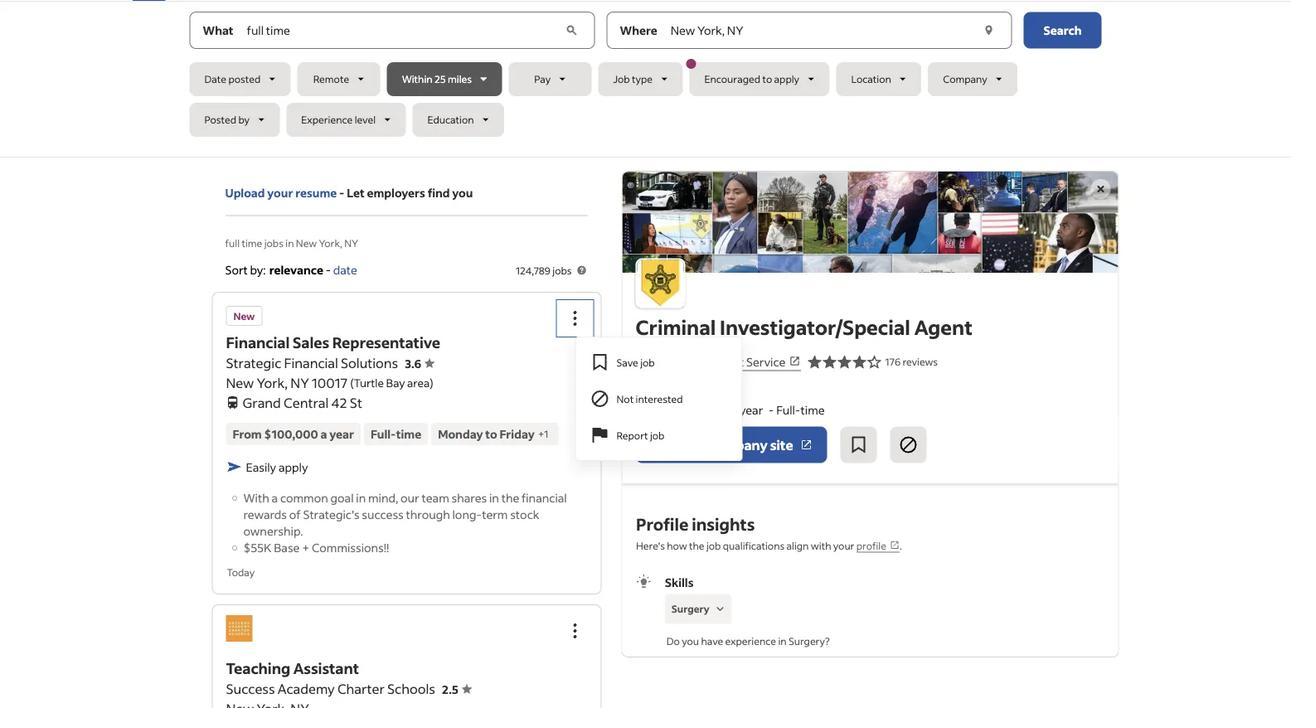 Task type: vqa. For each thing, say whether or not it's contained in the screenshot.
Job type popup button on the top
yes



Task type: describe. For each thing, give the bounding box(es) containing it.
posted
[[204, 113, 236, 126]]

job type
[[613, 73, 653, 85]]

not interested image
[[899, 435, 919, 455]]

1 vertical spatial your
[[833, 539, 854, 552]]

- up site
[[769, 403, 774, 418]]

location button
[[837, 62, 922, 96]]

0 vertical spatial financial
[[226, 333, 290, 352]]

2 vertical spatial job
[[706, 539, 721, 552]]

teaching assistant button
[[226, 659, 359, 678]]

resume
[[296, 185, 337, 200]]

job for report job
[[650, 429, 665, 442]]

date posted
[[204, 73, 261, 85]]

encouraged
[[705, 73, 761, 85]]

strategic
[[226, 355, 281, 372]]

location
[[852, 73, 892, 85]]

1 vertical spatial jobs
[[553, 264, 572, 277]]

new for new
[[234, 309, 255, 322]]

Where field
[[668, 12, 979, 49]]

new for new york, ny 10017 ( turtle bay area )
[[226, 374, 254, 391]]

relevance
[[269, 262, 323, 277]]

financial sales representative button
[[226, 333, 440, 352]]

search button
[[1024, 12, 1102, 49]]

in right experience
[[778, 634, 787, 647]]

skills
[[665, 574, 693, 589]]

employers
[[367, 185, 425, 200]]

$55k
[[243, 540, 272, 555]]

with a common goal in mind, our team shares in the financial rewards of strategic's success through long-term stock ownership. $55k base + commissions!!
[[243, 490, 567, 555]]

none search field containing what
[[190, 12, 1102, 144]]

level
[[355, 113, 376, 126]]

here's
[[636, 539, 665, 552]]

0 vertical spatial year
[[740, 403, 763, 418]]

surgery button
[[665, 594, 732, 624]]

do
[[666, 634, 680, 647]]

grand
[[243, 394, 281, 411]]

central
[[284, 394, 329, 411]]

turtle
[[354, 376, 384, 390]]

0 horizontal spatial your
[[267, 185, 293, 200]]

align
[[786, 539, 809, 552]]

let
[[347, 185, 365, 200]]

date posted button
[[190, 62, 291, 96]]

time for full-time
[[396, 427, 422, 442]]

grand central 42 st
[[243, 394, 362, 411]]

miles
[[448, 73, 472, 85]]

monday
[[438, 427, 483, 442]]

3.6
[[405, 356, 422, 371]]

by
[[238, 113, 250, 126]]

bay
[[386, 376, 405, 390]]

within 25 miles
[[402, 73, 472, 85]]

sort
[[225, 262, 248, 277]]

clear element for where
[[981, 22, 998, 39]]

states
[[674, 354, 708, 369]]

apply inside dropdown button
[[774, 73, 800, 85]]

criminal investigator/special agent
[[636, 314, 973, 340]]

in up term
[[489, 490, 499, 505]]

- left let
[[339, 185, 345, 200]]

close job details image
[[1091, 179, 1111, 199]]

0 horizontal spatial apply
[[279, 459, 308, 474]]

monday to friday + 1
[[438, 427, 549, 442]]

124,789 jobs
[[516, 264, 572, 277]]

What field
[[244, 12, 562, 49]]

our
[[401, 490, 419, 505]]

$100,000
[[264, 427, 318, 442]]

save this job image
[[849, 435, 869, 455]]

+ inside the with a common goal in mind, our team shares in the financial rewards of strategic's success through long-term stock ownership. $55k base + commissions!!
[[302, 540, 310, 555]]

save job
[[617, 356, 655, 369]]

176
[[886, 356, 901, 368]]

full
[[225, 236, 240, 249]]

representative
[[332, 333, 440, 352]]

full-time
[[371, 427, 422, 442]]

experience
[[725, 634, 776, 647]]

$52,921
[[636, 403, 677, 418]]

0 horizontal spatial ny
[[291, 374, 309, 391]]

success
[[226, 681, 275, 698]]

report job
[[617, 429, 665, 442]]

easily
[[246, 459, 276, 474]]

common
[[280, 490, 328, 505]]

not interested
[[617, 392, 683, 405]]

where
[[620, 23, 658, 38]]

job actions menu is collapsed image
[[565, 621, 585, 641]]

within 25 miles button
[[387, 62, 502, 96]]

charter
[[338, 681, 385, 698]]

0 horizontal spatial you
[[452, 185, 473, 200]]

st
[[350, 394, 362, 411]]

find
[[428, 185, 450, 200]]

encouraged to apply
[[705, 73, 800, 85]]

not interested button
[[577, 381, 741, 417]]

friday
[[500, 427, 535, 442]]

date link
[[333, 262, 358, 277]]

2.5
[[442, 682, 459, 697]]

teaching assistant
[[226, 659, 359, 678]]

ownership.
[[243, 523, 303, 538]]

time for full time jobs in new york, ny
[[242, 236, 262, 249]]

+ inside monday to friday + 1
[[538, 428, 545, 440]]

new york, ny 10017 ( turtle bay area )
[[226, 374, 434, 391]]

agent
[[915, 314, 973, 340]]

experience level
[[301, 113, 376, 126]]

success academy charter schools
[[226, 681, 435, 698]]

1 vertical spatial financial
[[284, 355, 338, 372]]

date
[[333, 262, 358, 277]]

(
[[350, 376, 354, 390]]

clear element for what
[[563, 22, 581, 39]]

company
[[943, 73, 988, 85]]

through
[[406, 507, 450, 522]]

with
[[811, 539, 831, 552]]

schools
[[387, 681, 435, 698]]

$52,921 - $111,157 a year - full-time
[[636, 403, 825, 418]]

mind,
[[368, 490, 398, 505]]

0 horizontal spatial year
[[330, 427, 354, 442]]

1 horizontal spatial you
[[682, 634, 699, 647]]



Task type: locate. For each thing, give the bounding box(es) containing it.
job type button
[[598, 62, 683, 96]]

you right "find"
[[452, 185, 473, 200]]

2 horizontal spatial time
[[801, 403, 825, 418]]

1 horizontal spatial full-
[[777, 403, 801, 418]]

10017
[[312, 374, 348, 391]]

year
[[740, 403, 763, 418], [330, 427, 354, 442]]

1 vertical spatial the
[[689, 539, 704, 552]]

the right how at the bottom
[[689, 539, 704, 552]]

on
[[690, 436, 706, 453]]

full- down bay
[[371, 427, 396, 442]]

apply
[[774, 73, 800, 85], [279, 459, 308, 474]]

your right upload
[[267, 185, 293, 200]]

financial
[[522, 490, 567, 505]]

1 vertical spatial to
[[485, 427, 497, 442]]

new up transit information icon on the bottom left of page
[[226, 374, 254, 391]]

+ right the friday
[[538, 428, 545, 440]]

1 horizontal spatial time
[[396, 427, 422, 442]]

job right the save
[[641, 356, 655, 369]]

today
[[227, 566, 255, 579]]

1 vertical spatial apply
[[279, 459, 308, 474]]

search
[[1044, 23, 1082, 38]]

in right goal
[[356, 490, 366, 505]]

sort by: relevance - date
[[225, 262, 358, 277]]

0 horizontal spatial surgery
[[671, 602, 709, 615]]

stock
[[510, 507, 540, 522]]

0 vertical spatial the
[[502, 490, 520, 505]]

job actions image
[[565, 308, 585, 328]]

to left the friday
[[485, 427, 497, 442]]

posted by
[[204, 113, 250, 126]]

.
[[900, 539, 902, 552]]

by:
[[250, 262, 266, 277]]

posted by button
[[190, 103, 280, 137]]

shares
[[452, 490, 487, 505]]

2 vertical spatial new
[[226, 374, 254, 391]]

jobs left help icon
[[553, 264, 572, 277]]

0 horizontal spatial to
[[485, 427, 497, 442]]

job down the "$52,921"
[[650, 429, 665, 442]]

1 vertical spatial +
[[302, 540, 310, 555]]

2 clear image from the left
[[981, 22, 998, 39]]

upload
[[225, 185, 265, 200]]

1 clear image from the left
[[563, 22, 581, 39]]

0 horizontal spatial time
[[242, 236, 262, 249]]

0 vertical spatial full-
[[777, 403, 801, 418]]

2 horizontal spatial a
[[731, 403, 738, 418]]

+ right base
[[302, 540, 310, 555]]

to
[[763, 73, 773, 85], [485, 427, 497, 442]]

0 vertical spatial to
[[763, 73, 773, 85]]

missing qualification image
[[713, 601, 728, 616]]

upload your resume - let employers find you
[[225, 185, 473, 200]]

0 vertical spatial surgery
[[671, 602, 709, 615]]

0 vertical spatial a
[[731, 403, 738, 418]]

job for save job
[[641, 356, 655, 369]]

2 vertical spatial a
[[272, 490, 278, 505]]

financial down sales
[[284, 355, 338, 372]]

job inside the report job button
[[650, 429, 665, 442]]

new down sort
[[234, 309, 255, 322]]

from
[[233, 427, 262, 442]]

strategic financial solutions
[[226, 355, 398, 372]]

1 horizontal spatial the
[[689, 539, 704, 552]]

clear image for where
[[981, 22, 998, 39]]

profile insights
[[636, 513, 755, 535]]

0 vertical spatial york,
[[319, 236, 342, 249]]

2 clear element from the left
[[981, 22, 998, 39]]

company
[[709, 436, 768, 453]]

date
[[204, 73, 226, 85]]

report
[[617, 429, 648, 442]]

ny up date
[[344, 236, 358, 249]]

0 horizontal spatial york,
[[257, 374, 288, 391]]

- right the "$52,921"
[[680, 403, 685, 418]]

what
[[203, 23, 234, 38]]

strategic's
[[303, 507, 360, 522]]

a right the $100,000
[[321, 427, 327, 442]]

0 horizontal spatial clear image
[[563, 22, 581, 39]]

ny up grand central 42 st
[[291, 374, 309, 391]]

a
[[731, 403, 738, 418], [321, 427, 327, 442], [272, 490, 278, 505]]

+
[[538, 428, 545, 440], [302, 540, 310, 555]]

1 horizontal spatial jobs
[[553, 264, 572, 277]]

$111,157
[[687, 403, 729, 418]]

176 reviews
[[886, 356, 938, 368]]

full- up site
[[777, 403, 801, 418]]

job inside save job button
[[641, 356, 655, 369]]

apply right encouraged
[[774, 73, 800, 85]]

your
[[267, 185, 293, 200], [833, 539, 854, 552]]

)
[[430, 376, 434, 390]]

term
[[482, 507, 508, 522]]

0 vertical spatial job
[[641, 356, 655, 369]]

the inside the with a common goal in mind, our team shares in the financial rewards of strategic's success through long-term stock ownership. $55k base + commissions!!
[[502, 490, 520, 505]]

0 vertical spatial jobs
[[264, 236, 284, 249]]

1 clear element from the left
[[563, 22, 581, 39]]

surgery inside button
[[671, 602, 709, 615]]

-
[[339, 185, 345, 200], [326, 262, 331, 277], [680, 403, 685, 418], [769, 403, 774, 418]]

insights
[[692, 513, 755, 535]]

to right encouraged
[[763, 73, 773, 85]]

0 vertical spatial apply
[[774, 73, 800, 85]]

posted
[[228, 73, 261, 85]]

ny
[[344, 236, 358, 249], [291, 374, 309, 391]]

assistant
[[293, 659, 359, 678]]

time left the monday
[[396, 427, 422, 442]]

0 horizontal spatial a
[[272, 490, 278, 505]]

clear image up company dropdown button
[[981, 22, 998, 39]]

3.6 out of five stars rating image
[[405, 356, 435, 371]]

time down 4 out of 5 stars. link to 176 company reviews (opens in a new tab) image
[[801, 403, 825, 418]]

1 horizontal spatial +
[[538, 428, 545, 440]]

1 vertical spatial surgery
[[789, 634, 825, 647]]

1 horizontal spatial ny
[[344, 236, 358, 249]]

1 vertical spatial ny
[[291, 374, 309, 391]]

1 horizontal spatial a
[[321, 427, 327, 442]]

jobs up by:
[[264, 236, 284, 249]]

save
[[617, 356, 639, 369]]

1 vertical spatial job
[[650, 429, 665, 442]]

0 vertical spatial your
[[267, 185, 293, 200]]

area
[[407, 376, 430, 390]]

1 vertical spatial year
[[330, 427, 354, 442]]

new up relevance
[[296, 236, 317, 249]]

apply right easily on the bottom left of the page
[[279, 459, 308, 474]]

your right with
[[833, 539, 854, 552]]

a right the with
[[272, 490, 278, 505]]

within
[[402, 73, 433, 85]]

2 vertical spatial time
[[396, 427, 422, 442]]

full-
[[777, 403, 801, 418], [371, 427, 396, 442]]

of
[[289, 507, 301, 522]]

the up stock
[[502, 490, 520, 505]]

job down insights
[[706, 539, 721, 552]]

transit information image
[[226, 393, 239, 409]]

united states secret service
[[636, 354, 786, 369]]

clear image up pay popup button
[[563, 22, 581, 39]]

commissions!!
[[312, 540, 389, 555]]

time right full
[[242, 236, 262, 249]]

1 vertical spatial time
[[801, 403, 825, 418]]

in
[[286, 236, 294, 249], [356, 490, 366, 505], [489, 490, 499, 505], [778, 634, 787, 647]]

4 out of 5 stars. link to 176 company reviews (opens in a new tab) image
[[808, 352, 882, 372]]

financial up strategic
[[226, 333, 290, 352]]

year down 42
[[330, 427, 354, 442]]

success
[[362, 507, 404, 522]]

help icon image
[[575, 264, 589, 277]]

clear image
[[563, 22, 581, 39], [981, 22, 998, 39]]

clear element up company dropdown button
[[981, 22, 998, 39]]

company button
[[928, 62, 1018, 96]]

york, up grand
[[257, 374, 288, 391]]

profile
[[856, 539, 886, 552]]

a right $111,157 on the bottom of page
[[731, 403, 738, 418]]

clear element up pay popup button
[[563, 22, 581, 39]]

interested
[[636, 392, 683, 405]]

to inside dropdown button
[[763, 73, 773, 85]]

0 vertical spatial you
[[452, 185, 473, 200]]

with
[[243, 490, 269, 505]]

united
[[636, 354, 672, 369]]

1 horizontal spatial apply
[[774, 73, 800, 85]]

you right do
[[682, 634, 699, 647]]

0 horizontal spatial clear element
[[563, 22, 581, 39]]

york, up date
[[319, 236, 342, 249]]

site
[[770, 436, 794, 453]]

a inside the with a common goal in mind, our team shares in the financial rewards of strategic's success through long-term stock ownership. $55k base + commissions!!
[[272, 490, 278, 505]]

goal
[[331, 490, 354, 505]]

1 vertical spatial york,
[[257, 374, 288, 391]]

1 horizontal spatial clear element
[[981, 22, 998, 39]]

united states secret service logo image
[[623, 172, 1119, 273], [636, 258, 686, 308]]

2.5 out of five stars rating image
[[442, 682, 472, 697]]

42
[[331, 394, 347, 411]]

qualifications
[[723, 539, 785, 552]]

0 horizontal spatial full-
[[371, 427, 396, 442]]

0 horizontal spatial +
[[302, 540, 310, 555]]

pay button
[[509, 62, 592, 96]]

clear image for what
[[563, 22, 581, 39]]

to for monday
[[485, 427, 497, 442]]

long-
[[453, 507, 482, 522]]

0 vertical spatial time
[[242, 236, 262, 249]]

type
[[632, 73, 653, 85]]

how
[[667, 539, 687, 552]]

1 vertical spatial a
[[321, 427, 327, 442]]

surgery down skills
[[671, 602, 709, 615]]

apply on company site
[[650, 436, 794, 453]]

job
[[641, 356, 655, 369], [650, 429, 665, 442], [706, 539, 721, 552]]

base
[[274, 540, 300, 555]]

1 vertical spatial you
[[682, 634, 699, 647]]

surgery right experience
[[789, 634, 825, 647]]

have
[[701, 634, 723, 647]]

financial sales representative group
[[557, 300, 743, 461]]

here's how the job qualifications align with your
[[636, 539, 856, 552]]

investigator/special
[[720, 314, 911, 340]]

1 horizontal spatial clear image
[[981, 22, 998, 39]]

- left date
[[326, 262, 331, 277]]

1 vertical spatial new
[[234, 309, 255, 322]]

pay
[[535, 73, 551, 85]]

to for encouraged
[[763, 73, 773, 85]]

experience level button
[[286, 103, 406, 137]]

1 horizontal spatial surgery
[[789, 634, 825, 647]]

1 horizontal spatial your
[[833, 539, 854, 552]]

remote
[[313, 73, 349, 85]]

124,789
[[516, 264, 551, 277]]

united states secret service link
[[636, 353, 801, 371]]

1 horizontal spatial year
[[740, 403, 763, 418]]

clear element
[[563, 22, 581, 39], [981, 22, 998, 39]]

surgery
[[671, 602, 709, 615], [789, 634, 825, 647]]

1 vertical spatial full-
[[371, 427, 396, 442]]

from $100,000 a year
[[233, 427, 354, 442]]

0 vertical spatial new
[[296, 236, 317, 249]]

0 horizontal spatial the
[[502, 490, 520, 505]]

None search field
[[190, 12, 1102, 144]]

0 vertical spatial +
[[538, 428, 545, 440]]

year up company
[[740, 403, 763, 418]]

easily apply
[[246, 459, 308, 474]]

0 horizontal spatial jobs
[[264, 236, 284, 249]]

1 horizontal spatial to
[[763, 73, 773, 85]]

report job button
[[577, 417, 741, 454]]

remote button
[[298, 62, 380, 96]]

in up sort by: relevance - date at the top left
[[286, 236, 294, 249]]

0 vertical spatial ny
[[344, 236, 358, 249]]

1 horizontal spatial york,
[[319, 236, 342, 249]]



